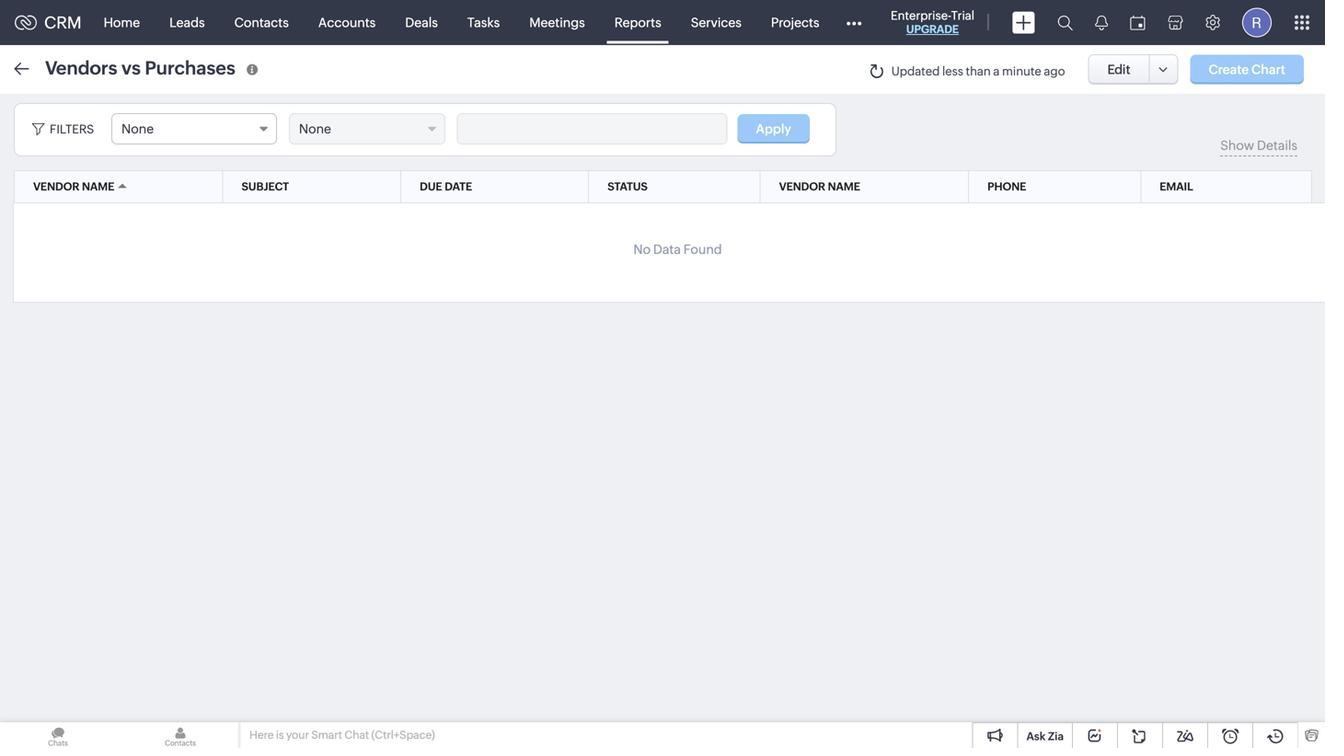 Task type: vqa. For each thing, say whether or not it's contained in the screenshot.
"Deals" link
yes



Task type: locate. For each thing, give the bounding box(es) containing it.
vendor name
[[33, 180, 114, 193], [780, 180, 861, 193]]

create chart
[[1209, 62, 1286, 77]]

signals element
[[1085, 0, 1120, 45]]

name
[[82, 180, 114, 193], [828, 180, 861, 193]]

minute
[[1003, 65, 1042, 78]]

none field up due
[[289, 113, 446, 145]]

chat
[[345, 729, 369, 742]]

home link
[[89, 0, 155, 45]]

enterprise-
[[891, 9, 952, 23]]

vendors vs purchases
[[45, 58, 236, 79]]

calendar image
[[1131, 15, 1146, 30]]

0 horizontal spatial vendor name
[[33, 180, 114, 193]]

0 horizontal spatial none field
[[111, 113, 277, 145]]

2 none from the left
[[299, 122, 331, 136]]

0 horizontal spatial vendor
[[33, 180, 80, 193]]

reports link
[[600, 0, 677, 45]]

0 horizontal spatial none
[[122, 122, 154, 136]]

vs
[[121, 58, 141, 79]]

2 vendor from the left
[[780, 180, 826, 193]]

services link
[[677, 0, 757, 45]]

accounts
[[318, 15, 376, 30]]

projects
[[772, 15, 820, 30]]

zia
[[1049, 731, 1064, 743]]

1 horizontal spatial vendor
[[780, 180, 826, 193]]

date
[[445, 180, 472, 193]]

profile element
[[1232, 0, 1284, 45]]

contacts image
[[122, 723, 238, 749]]

purchases
[[145, 58, 236, 79]]

vendors
[[45, 58, 117, 79]]

here is your smart chat (ctrl+space)
[[250, 729, 435, 742]]

1 vendor name from the left
[[33, 180, 114, 193]]

2 vendor name from the left
[[780, 180, 861, 193]]

1 name from the left
[[82, 180, 114, 193]]

leads link
[[155, 0, 220, 45]]

crm link
[[15, 13, 82, 32]]

reports
[[615, 15, 662, 30]]

chart
[[1252, 62, 1286, 77]]

vendor
[[33, 180, 80, 193], [780, 180, 826, 193]]

tasks
[[468, 15, 500, 30]]

None field
[[111, 113, 277, 145], [289, 113, 446, 145]]

1 none from the left
[[122, 122, 154, 136]]

none
[[122, 122, 154, 136], [299, 122, 331, 136]]

ask zia
[[1027, 731, 1064, 743]]

1 vendor from the left
[[33, 180, 80, 193]]

here
[[250, 729, 274, 742]]

subject
[[242, 180, 289, 193]]

1 horizontal spatial none field
[[289, 113, 446, 145]]

phone
[[988, 180, 1027, 193]]

(ctrl+space)
[[372, 729, 435, 742]]

services
[[691, 15, 742, 30]]

leads
[[170, 15, 205, 30]]

create menu image
[[1013, 12, 1036, 34]]

1 horizontal spatial name
[[828, 180, 861, 193]]

2 none field from the left
[[289, 113, 446, 145]]

contacts
[[234, 15, 289, 30]]

0 horizontal spatial name
[[82, 180, 114, 193]]

a
[[994, 65, 1000, 78]]

1 horizontal spatial none
[[299, 122, 331, 136]]

create chart button
[[1191, 55, 1305, 84]]

signals image
[[1096, 15, 1109, 30]]

None text field
[[458, 114, 727, 144]]

due
[[420, 180, 443, 193]]

no
[[634, 242, 651, 257]]

projects link
[[757, 0, 835, 45]]

1 horizontal spatial vendor name
[[780, 180, 861, 193]]

ago
[[1045, 65, 1066, 78]]

home
[[104, 15, 140, 30]]

none field down purchases
[[111, 113, 277, 145]]

status
[[608, 180, 648, 193]]



Task type: describe. For each thing, give the bounding box(es) containing it.
Other Modules field
[[835, 8, 874, 37]]

deals
[[405, 15, 438, 30]]

1 none field from the left
[[111, 113, 277, 145]]

less
[[943, 65, 964, 78]]

upgrade
[[907, 23, 960, 35]]

edit button
[[1089, 54, 1151, 85]]

your
[[286, 729, 309, 742]]

search image
[[1058, 15, 1074, 30]]

create
[[1209, 62, 1250, 77]]

accounts link
[[304, 0, 391, 45]]

ask
[[1027, 731, 1046, 743]]

create menu element
[[1002, 0, 1047, 45]]

chats image
[[0, 723, 116, 749]]

profile image
[[1243, 8, 1273, 37]]

updated less than a minute ago
[[892, 65, 1066, 78]]

no data found
[[634, 242, 723, 257]]

2 name from the left
[[828, 180, 861, 193]]

updated
[[892, 65, 940, 78]]

search element
[[1047, 0, 1085, 45]]

email
[[1160, 180, 1194, 193]]

contacts link
[[220, 0, 304, 45]]

deals link
[[391, 0, 453, 45]]

data
[[654, 242, 681, 257]]

meetings link
[[515, 0, 600, 45]]

tasks link
[[453, 0, 515, 45]]

enterprise-trial upgrade
[[891, 9, 975, 35]]

trial
[[952, 9, 975, 23]]

is
[[276, 729, 284, 742]]

meetings
[[530, 15, 585, 30]]

logo image
[[15, 15, 37, 30]]

filters
[[50, 122, 94, 136]]

than
[[966, 65, 992, 78]]

edit
[[1108, 62, 1131, 77]]

due date
[[420, 180, 472, 193]]

crm
[[44, 13, 82, 32]]

found
[[684, 242, 723, 257]]

smart
[[312, 729, 343, 742]]



